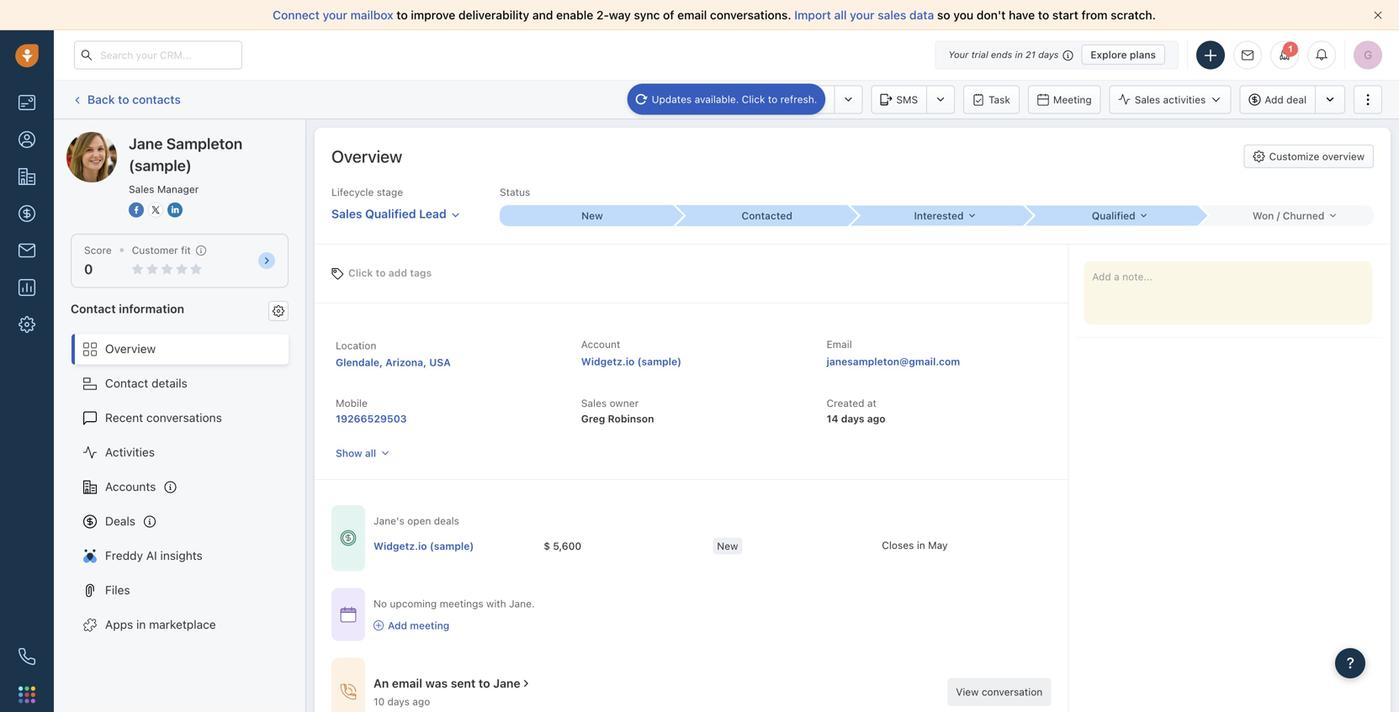 Task type: describe. For each thing, give the bounding box(es) containing it.
sampleton up manager
[[166, 135, 243, 153]]

explore plans link
[[1082, 45, 1166, 65]]

deliverability
[[459, 8, 530, 22]]

updates
[[652, 93, 692, 105]]

lifecycle
[[332, 186, 374, 198]]

(sample) inside jane sampleton (sample)
[[129, 157, 192, 175]]

you
[[954, 8, 974, 22]]

widgetz.io (sample) link inside row
[[374, 539, 474, 554]]

sales for sales manager
[[129, 184, 154, 195]]

start
[[1053, 8, 1079, 22]]

email for email janesampleton@gmail.com
[[827, 339, 853, 351]]

lead
[[419, 207, 447, 221]]

jane's open deals
[[374, 516, 460, 527]]

connect your mailbox to improve deliverability and enable 2-way sync of email conversations. import all your sales data so you don't have to start from scratch.
[[273, 8, 1157, 22]]

details
[[152, 377, 188, 391]]

1 horizontal spatial click
[[742, 93, 766, 105]]

to right sent
[[479, 677, 490, 691]]

sms
[[897, 94, 918, 106]]

status
[[500, 186, 531, 198]]

manager
[[157, 184, 199, 195]]

stage
[[377, 186, 403, 198]]

explore
[[1091, 49, 1128, 61]]

contacts
[[132, 92, 181, 106]]

container_wx8msf4aqz5i3rn1 image for no upcoming meetings with jane.
[[340, 607, 357, 624]]

contacted link
[[675, 206, 850, 227]]

greg
[[581, 413, 606, 425]]

jane's
[[374, 516, 405, 527]]

send email image
[[1242, 50, 1254, 61]]

available.
[[695, 93, 739, 105]]

10
[[374, 697, 385, 709]]

ends
[[992, 49, 1013, 60]]

1 horizontal spatial jane
[[129, 135, 163, 153]]

connect
[[273, 8, 320, 22]]

mobile
[[336, 398, 368, 410]]

improve
[[411, 8, 456, 22]]

0 horizontal spatial days
[[388, 697, 410, 709]]

widgetz.io inside row
[[374, 541, 427, 552]]

scratch.
[[1111, 8, 1157, 22]]

at
[[868, 398, 877, 410]]

location glendale, arizona, usa
[[336, 340, 451, 369]]

fit
[[181, 245, 191, 256]]

email for email
[[740, 94, 765, 106]]

0 button
[[84, 261, 93, 277]]

(sample) up manager
[[191, 132, 238, 146]]

created
[[827, 398, 865, 410]]

score
[[84, 245, 112, 256]]

call
[[808, 94, 826, 106]]

conversation
[[982, 687, 1043, 699]]

jane sampleton (sample) up manager
[[129, 135, 243, 175]]

an email was sent to jane
[[374, 677, 521, 691]]

Search your CRM... text field
[[74, 41, 242, 69]]

add deal
[[1265, 94, 1307, 106]]

way
[[609, 8, 631, 22]]

closes in may
[[882, 540, 948, 552]]

glendale, arizona, usa link
[[336, 357, 451, 369]]

won / churned link
[[1200, 206, 1375, 226]]

files
[[105, 584, 130, 598]]

add meeting link
[[374, 619, 535, 634]]

call link
[[783, 85, 834, 114]]

have
[[1009, 8, 1036, 22]]

recent conversations
[[105, 411, 222, 425]]

email button
[[715, 85, 774, 114]]

janesampleton@gmail.com link
[[827, 354, 961, 371]]

10 days ago
[[374, 697, 430, 709]]

click to add tags
[[348, 267, 432, 279]]

1 link
[[1271, 41, 1300, 69]]

activities
[[105, 446, 155, 460]]

1 horizontal spatial widgetz.io (sample) link
[[581, 356, 682, 368]]

accounts
[[105, 480, 156, 494]]

view conversation button
[[948, 679, 1052, 707]]

jane sampleton (sample) down contacts
[[100, 132, 238, 146]]

1
[[1289, 44, 1294, 54]]

task
[[989, 94, 1011, 106]]

phone element
[[10, 641, 44, 674]]

add meeting
[[388, 620, 450, 632]]

qualified button
[[1025, 206, 1200, 226]]

and
[[533, 8, 553, 22]]

plans
[[1130, 49, 1157, 61]]

robinson
[[608, 413, 654, 425]]

upcoming
[[390, 598, 437, 610]]

janesampleton@gmail.com
[[827, 356, 961, 368]]

glendale,
[[336, 357, 383, 369]]

meeting button
[[1029, 85, 1102, 114]]

churned
[[1283, 210, 1325, 222]]

back to contacts link
[[71, 87, 182, 113]]

sales activities
[[1135, 94, 1206, 106]]

0 vertical spatial new
[[582, 210, 603, 222]]

score 0
[[84, 245, 112, 277]]

sampleton down contacts
[[129, 132, 187, 146]]

may
[[929, 540, 948, 552]]

0 vertical spatial all
[[835, 8, 847, 22]]

ai
[[146, 549, 157, 563]]

days inside created at 14 days ago
[[842, 413, 865, 425]]

deals
[[434, 516, 460, 527]]

/
[[1278, 210, 1281, 222]]

don't
[[977, 8, 1006, 22]]

sales inside sales owner greg robinson
[[581, 398, 607, 410]]

freshworks switcher image
[[19, 687, 35, 704]]

in for apps in marketplace
[[136, 618, 146, 632]]

new link
[[500, 206, 675, 227]]

0 vertical spatial in
[[1016, 49, 1023, 60]]

open
[[408, 516, 431, 527]]

qualified inside the 'sales qualified lead' link
[[365, 207, 416, 221]]

ago inside created at 14 days ago
[[868, 413, 886, 425]]

deals
[[105, 515, 136, 529]]

trial
[[972, 49, 989, 60]]

view conversation
[[956, 687, 1043, 699]]

was
[[426, 677, 448, 691]]

new inside row
[[717, 541, 739, 552]]

contact for contact information
[[71, 302, 116, 316]]



Task type: vqa. For each thing, say whether or not it's contained in the screenshot.
"days" within Created at 14 days ago
yes



Task type: locate. For each thing, give the bounding box(es) containing it.
ago down at
[[868, 413, 886, 425]]

all right show
[[365, 448, 376, 460]]

to right the back
[[118, 92, 129, 106]]

add down upcoming at the left bottom
[[388, 620, 407, 632]]

1 horizontal spatial add
[[1265, 94, 1284, 106]]

sales for sales qualified lead
[[332, 207, 362, 221]]

0 horizontal spatial email
[[740, 94, 765, 106]]

1 vertical spatial overview
[[105, 342, 156, 356]]

1 vertical spatial ago
[[413, 697, 430, 709]]

email inside button
[[740, 94, 765, 106]]

1 horizontal spatial qualified
[[1093, 210, 1136, 222]]

sales left manager
[[129, 184, 154, 195]]

email inside the email janesampleton@gmail.com
[[827, 339, 853, 351]]

2-
[[597, 8, 609, 22]]

of
[[663, 8, 675, 22]]

days right "21" at the top right of the page
[[1039, 49, 1059, 60]]

tags
[[410, 267, 432, 279]]

1 horizontal spatial ago
[[868, 413, 886, 425]]

2 vertical spatial container_wx8msf4aqz5i3rn1 image
[[340, 685, 357, 701]]

apps in marketplace
[[105, 618, 216, 632]]

to left start
[[1039, 8, 1050, 22]]

interested
[[915, 210, 964, 222]]

refresh.
[[781, 93, 818, 105]]

jane down contacts
[[129, 135, 163, 153]]

widgetz.io (sample) link down account
[[581, 356, 682, 368]]

1 vertical spatial email
[[392, 677, 423, 691]]

to left refresh.
[[768, 93, 778, 105]]

days
[[1039, 49, 1059, 60], [842, 413, 865, 425], [388, 697, 410, 709]]

5,600
[[553, 541, 582, 552]]

row containing closes in may
[[374, 530, 1052, 565]]

ago down was
[[413, 697, 430, 709]]

1 horizontal spatial in
[[917, 540, 926, 552]]

0 horizontal spatial jane
[[100, 132, 126, 146]]

your left mailbox
[[323, 8, 348, 22]]

conversations.
[[710, 8, 792, 22]]

(sample) up sales manager
[[129, 157, 192, 175]]

0 vertical spatial widgetz.io
[[581, 356, 635, 368]]

1 horizontal spatial email
[[827, 339, 853, 351]]

container_wx8msf4aqz5i3rn1 image left 10
[[340, 685, 357, 701]]

qualified link
[[1025, 206, 1200, 226]]

1 vertical spatial all
[[365, 448, 376, 460]]

email up the 10 days ago in the bottom of the page
[[392, 677, 423, 691]]

import all your sales data link
[[795, 8, 938, 22]]

1 vertical spatial contact
[[105, 377, 148, 391]]

sales manager
[[129, 184, 199, 195]]

1 container_wx8msf4aqz5i3rn1 image from the top
[[340, 531, 357, 547]]

(sample) inside account widgetz.io (sample)
[[638, 356, 682, 368]]

all right "import"
[[835, 8, 847, 22]]

so
[[938, 8, 951, 22]]

0 horizontal spatial container_wx8msf4aqz5i3rn1 image
[[374, 621, 384, 631]]

recent
[[105, 411, 143, 425]]

days down created
[[842, 413, 865, 425]]

add for add deal
[[1265, 94, 1284, 106]]

to left add
[[376, 267, 386, 279]]

0 horizontal spatial in
[[136, 618, 146, 632]]

19266529503 link
[[336, 413, 407, 425]]

usa
[[429, 357, 451, 369]]

freddy
[[105, 549, 143, 563]]

1 vertical spatial widgetz.io
[[374, 541, 427, 552]]

back to contacts
[[88, 92, 181, 106]]

2 container_wx8msf4aqz5i3rn1 image from the top
[[340, 607, 357, 624]]

email janesampleton@gmail.com
[[827, 339, 961, 368]]

email up janesampleton@gmail.com
[[827, 339, 853, 351]]

lifecycle stage
[[332, 186, 403, 198]]

container_wx8msf4aqz5i3rn1 image
[[340, 531, 357, 547], [340, 607, 357, 624], [340, 685, 357, 701]]

email right available.
[[740, 94, 765, 106]]

0 vertical spatial email
[[678, 8, 707, 22]]

task button
[[964, 85, 1020, 114]]

contact for contact details
[[105, 377, 148, 391]]

widgetz.io down jane's at the bottom of page
[[374, 541, 427, 552]]

add deal button
[[1240, 85, 1316, 114]]

2 vertical spatial in
[[136, 618, 146, 632]]

0 vertical spatial container_wx8msf4aqz5i3rn1 image
[[340, 531, 357, 547]]

container_wx8msf4aqz5i3rn1 image
[[374, 621, 384, 631], [521, 679, 532, 690]]

ago
[[868, 413, 886, 425], [413, 697, 430, 709]]

1 vertical spatial container_wx8msf4aqz5i3rn1 image
[[340, 607, 357, 624]]

2 horizontal spatial jane
[[493, 677, 521, 691]]

customize overview
[[1270, 151, 1365, 162]]

0 horizontal spatial your
[[323, 8, 348, 22]]

mng settings image
[[273, 305, 285, 317]]

sent
[[451, 677, 476, 691]]

1 vertical spatial in
[[917, 540, 926, 552]]

sales for sales activities
[[1135, 94, 1161, 106]]

0 horizontal spatial widgetz.io
[[374, 541, 427, 552]]

1 horizontal spatial all
[[835, 8, 847, 22]]

interested link
[[850, 206, 1025, 226]]

won / churned
[[1253, 210, 1325, 222]]

sales down lifecycle
[[332, 207, 362, 221]]

to right mailbox
[[397, 8, 408, 22]]

contact information
[[71, 302, 184, 316]]

add inside button
[[1265, 94, 1284, 106]]

meeting
[[410, 620, 450, 632]]

overview
[[1323, 151, 1365, 162]]

click right available.
[[742, 93, 766, 105]]

0 horizontal spatial add
[[388, 620, 407, 632]]

meetings
[[440, 598, 484, 610]]

2 vertical spatial days
[[388, 697, 410, 709]]

1 vertical spatial container_wx8msf4aqz5i3rn1 image
[[521, 679, 532, 690]]

days right 10
[[388, 697, 410, 709]]

0 vertical spatial widgetz.io (sample) link
[[581, 356, 682, 368]]

in left may
[[917, 540, 926, 552]]

sales owner greg robinson
[[581, 398, 654, 425]]

show all
[[336, 448, 376, 460]]

data
[[910, 8, 935, 22]]

sales left activities on the right of page
[[1135, 94, 1161, 106]]

activities
[[1164, 94, 1206, 106]]

customer
[[132, 245, 178, 256]]

email right the "of"
[[678, 8, 707, 22]]

1 horizontal spatial widgetz.io
[[581, 356, 635, 368]]

sales up greg
[[581, 398, 607, 410]]

customer fit
[[132, 245, 191, 256]]

customize overview button
[[1245, 145, 1375, 168]]

1 vertical spatial add
[[388, 620, 407, 632]]

1 horizontal spatial overview
[[332, 146, 403, 166]]

(sample) down deals
[[430, 541, 474, 552]]

0
[[84, 261, 93, 277]]

1 vertical spatial click
[[348, 267, 373, 279]]

widgetz.io down account
[[581, 356, 635, 368]]

sales
[[878, 8, 907, 22]]

from
[[1082, 8, 1108, 22]]

1 horizontal spatial your
[[850, 8, 875, 22]]

view
[[956, 687, 979, 699]]

add left deal
[[1265, 94, 1284, 106]]

your left sales
[[850, 8, 875, 22]]

1 vertical spatial email
[[827, 339, 853, 351]]

jane down back to contacts link
[[100, 132, 126, 146]]

customize
[[1270, 151, 1320, 162]]

0 horizontal spatial qualified
[[365, 207, 416, 221]]

1 horizontal spatial new
[[717, 541, 739, 552]]

overview up contact details
[[105, 342, 156, 356]]

add
[[389, 267, 407, 279]]

overview up the lifecycle stage
[[332, 146, 403, 166]]

0 vertical spatial ago
[[868, 413, 886, 425]]

in left "21" at the top right of the page
[[1016, 49, 1023, 60]]

interested button
[[850, 206, 1025, 226]]

0 horizontal spatial all
[[365, 448, 376, 460]]

add for add meeting
[[388, 620, 407, 632]]

3 container_wx8msf4aqz5i3rn1 image from the top
[[340, 685, 357, 701]]

jane
[[100, 132, 126, 146], [129, 135, 163, 153], [493, 677, 521, 691]]

0 vertical spatial days
[[1039, 49, 1059, 60]]

mailbox
[[351, 8, 394, 22]]

container_wx8msf4aqz5i3rn1 image left widgetz.io (sample) at the left
[[340, 531, 357, 547]]

in for closes in may
[[917, 540, 926, 552]]

2 your from the left
[[850, 8, 875, 22]]

0 vertical spatial email
[[740, 94, 765, 106]]

sales
[[1135, 94, 1161, 106], [129, 184, 154, 195], [332, 207, 362, 221], [581, 398, 607, 410]]

1 vertical spatial new
[[717, 541, 739, 552]]

0 horizontal spatial ago
[[413, 697, 430, 709]]

add
[[1265, 94, 1284, 106], [388, 620, 407, 632]]

phone image
[[19, 649, 35, 666]]

in
[[1016, 49, 1023, 60], [917, 540, 926, 552], [136, 618, 146, 632]]

no upcoming meetings with jane.
[[374, 598, 535, 610]]

2 horizontal spatial in
[[1016, 49, 1023, 60]]

0 horizontal spatial email
[[392, 677, 423, 691]]

contact up recent
[[105, 377, 148, 391]]

mobile 19266529503
[[336, 398, 407, 425]]

show
[[336, 448, 362, 460]]

click left add
[[348, 267, 373, 279]]

insights
[[160, 549, 203, 563]]

0 vertical spatial contact
[[71, 302, 116, 316]]

0 horizontal spatial overview
[[105, 342, 156, 356]]

an
[[374, 677, 389, 691]]

0 horizontal spatial widgetz.io (sample) link
[[374, 539, 474, 554]]

widgetz.io inside account widgetz.io (sample)
[[581, 356, 635, 368]]

0 vertical spatial click
[[742, 93, 766, 105]]

closes
[[882, 540, 915, 552]]

in right apps
[[136, 618, 146, 632]]

0 horizontal spatial click
[[348, 267, 373, 279]]

your
[[949, 49, 969, 60]]

owner
[[610, 398, 639, 410]]

0 horizontal spatial new
[[582, 210, 603, 222]]

(sample) inside row
[[430, 541, 474, 552]]

14
[[827, 413, 839, 425]]

marketplace
[[149, 618, 216, 632]]

1 your from the left
[[323, 8, 348, 22]]

1 horizontal spatial days
[[842, 413, 865, 425]]

enable
[[557, 8, 594, 22]]

0 vertical spatial overview
[[332, 146, 403, 166]]

close image
[[1375, 11, 1383, 19]]

container_wx8msf4aqz5i3rn1 image right sent
[[521, 679, 532, 690]]

widgetz.io (sample) link down the open
[[374, 539, 474, 554]]

created at 14 days ago
[[827, 398, 886, 425]]

in inside row
[[917, 540, 926, 552]]

1 horizontal spatial email
[[678, 8, 707, 22]]

container_wx8msf4aqz5i3rn1 image inside the add meeting link
[[374, 621, 384, 631]]

$ 5,600
[[544, 541, 582, 552]]

qualified inside qualified button
[[1093, 210, 1136, 222]]

container_wx8msf4aqz5i3rn1 image down no
[[374, 621, 384, 631]]

container_wx8msf4aqz5i3rn1 image left no
[[340, 607, 357, 624]]

0 vertical spatial container_wx8msf4aqz5i3rn1 image
[[374, 621, 384, 631]]

1 vertical spatial days
[[842, 413, 865, 425]]

0 vertical spatial add
[[1265, 94, 1284, 106]]

19266529503
[[336, 413, 407, 425]]

updates available. click to refresh. link
[[628, 84, 826, 115]]

contact down 0 button
[[71, 302, 116, 316]]

(sample) up 'owner'
[[638, 356, 682, 368]]

2 horizontal spatial days
[[1039, 49, 1059, 60]]

sms button
[[872, 85, 927, 114]]

1 horizontal spatial container_wx8msf4aqz5i3rn1 image
[[521, 679, 532, 690]]

sales qualified lead
[[332, 207, 447, 221]]

1 vertical spatial widgetz.io (sample) link
[[374, 539, 474, 554]]

row
[[374, 530, 1052, 565]]

container_wx8msf4aqz5i3rn1 image for jane's open deals
[[340, 531, 357, 547]]

jane right sent
[[493, 677, 521, 691]]



